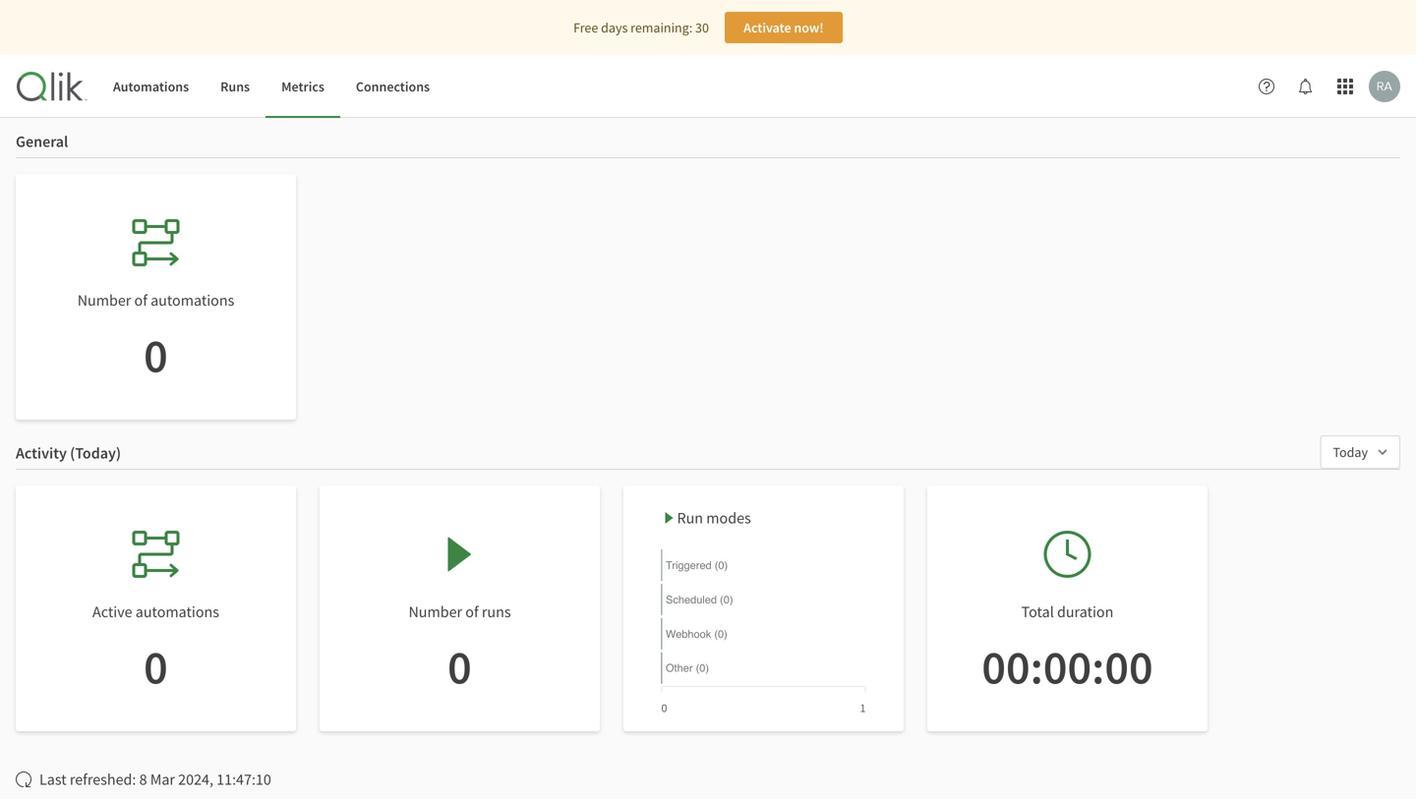 Task type: locate. For each thing, give the bounding box(es) containing it.
refreshed:
[[70, 770, 136, 790]]

tab list
[[97, 55, 446, 118]]

runs button
[[205, 55, 266, 118]]

of
[[134, 290, 147, 310], [466, 602, 479, 622]]

automations
[[151, 290, 234, 310], [136, 602, 219, 622]]

1 vertical spatial number
[[409, 602, 462, 622]]

free days remaining: 30
[[574, 19, 709, 36]]

activate now! link
[[725, 12, 843, 43]]

duration
[[1057, 602, 1114, 622]]

0 horizontal spatial number
[[77, 290, 131, 310]]

general
[[16, 132, 68, 151]]

active
[[92, 602, 132, 622]]

0 vertical spatial number
[[77, 290, 131, 310]]

11:47:10
[[217, 770, 271, 790]]

0 vertical spatial automations
[[151, 290, 234, 310]]

8
[[139, 770, 147, 790]]

now!
[[794, 19, 824, 36]]

1 horizontal spatial number
[[409, 602, 462, 622]]

1 horizontal spatial of
[[466, 602, 479, 622]]

number of automations
[[77, 290, 234, 310]]

run modes
[[677, 509, 751, 528]]

connections button
[[340, 55, 446, 118]]

activate
[[744, 19, 791, 36]]

1 vertical spatial of
[[466, 602, 479, 622]]

2024,
[[178, 770, 213, 790]]

total duration
[[1022, 602, 1114, 622]]

automations
[[113, 77, 189, 95]]

remaining:
[[631, 19, 693, 36]]

number
[[77, 290, 131, 310], [409, 602, 462, 622]]

today button
[[1321, 436, 1401, 469]]

days
[[601, 19, 628, 36]]

runs
[[482, 602, 511, 622]]

activate now!
[[744, 19, 824, 36]]

last refreshed: 8 mar 2024, 11:47:10
[[39, 770, 271, 790]]

(today)
[[70, 444, 121, 463]]

tab list containing automations
[[97, 55, 446, 118]]

today
[[1333, 444, 1368, 461]]

0 vertical spatial of
[[134, 290, 147, 310]]

runs
[[220, 77, 250, 95]]

0 horizontal spatial of
[[134, 290, 147, 310]]



Task type: describe. For each thing, give the bounding box(es) containing it.
metrics button
[[266, 55, 340, 118]]

run
[[677, 509, 703, 528]]

of for runs
[[466, 602, 479, 622]]

automations button
[[97, 55, 205, 118]]

activity (today)
[[16, 444, 121, 463]]

ruby anderson image
[[1369, 71, 1401, 102]]

30
[[695, 19, 709, 36]]

free
[[574, 19, 598, 36]]

connections
[[356, 77, 430, 95]]

mar
[[150, 770, 175, 790]]

active automations
[[92, 602, 219, 622]]

total
[[1022, 602, 1054, 622]]

number for number of runs
[[409, 602, 462, 622]]

activity
[[16, 444, 67, 463]]

number for number of automations
[[77, 290, 131, 310]]

modes
[[707, 509, 751, 528]]

last
[[39, 770, 67, 790]]

metrics
[[281, 77, 325, 95]]

of for automations
[[134, 290, 147, 310]]

1 vertical spatial automations
[[136, 602, 219, 622]]

number of runs
[[409, 602, 511, 622]]



Task type: vqa. For each thing, say whether or not it's contained in the screenshot.
menu item related to My new sheet (1) sheet is selected. Press the Spacebar or Enter key to open My new sheet (1) sheet. Use the right and left arrow keys to navigate. Element's Tooltip
no



